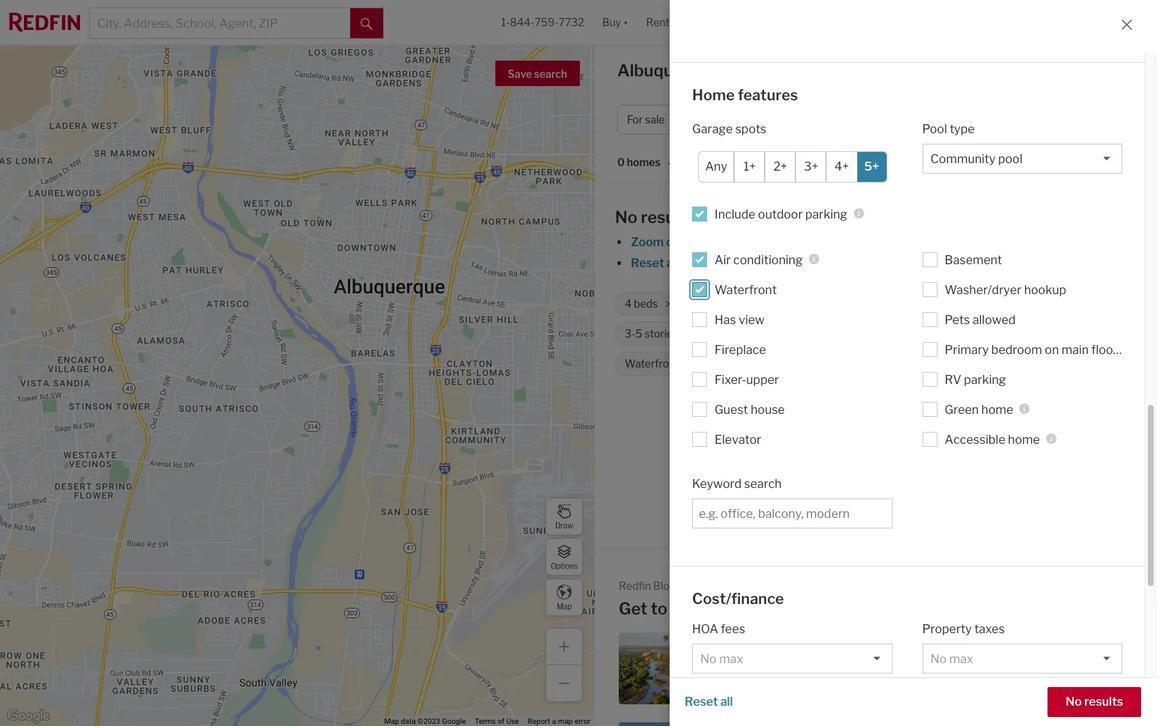 Task type: locate. For each thing, give the bounding box(es) containing it.
0 vertical spatial results
[[641, 207, 695, 227]]

1 horizontal spatial homes
[[984, 256, 1022, 270]]

1 vertical spatial no
[[1066, 695, 1083, 709]]

0 horizontal spatial sq.
[[936, 298, 950, 310]]

more
[[952, 256, 981, 270]]

2 filters from the left
[[843, 256, 876, 270]]

1 horizontal spatial results
[[1085, 695, 1124, 709]]

redfin down upper
[[772, 410, 809, 424]]

1 horizontal spatial sq.
[[999, 298, 1012, 310]]

no up zoom
[[615, 207, 638, 227]]

waterfront
[[715, 283, 777, 297], [625, 357, 680, 370]]

5
[[636, 327, 643, 340]]

4 left "beds"
[[625, 298, 632, 310]]

1 vertical spatial map
[[385, 717, 399, 726]]

of inside zoom out reset all filters or remove one of your filters below to see more homes
[[802, 256, 813, 270]]

10
[[727, 650, 738, 661]]

home up accessible home
[[982, 402, 1014, 417]]

1 horizontal spatial reset
[[685, 695, 718, 709]]

0 vertical spatial waterfront
[[715, 283, 777, 297]]

0 vertical spatial no results
[[615, 207, 695, 227]]

stories
[[645, 327, 679, 340]]

0 vertical spatial no
[[615, 207, 638, 227]]

a
[[552, 717, 556, 726]]

air conditioning
[[715, 253, 803, 267], [963, 327, 1040, 340]]

terms
[[475, 717, 496, 726]]

1 horizontal spatial search
[[745, 477, 782, 491]]

type
[[950, 122, 975, 136]]

home right accessible
[[1009, 432, 1041, 447]]

search for keyword search
[[745, 477, 782, 491]]

neighborhoods:
[[727, 663, 800, 674]]

2+
[[774, 159, 788, 174]]

air conditioning down "allowed"
[[963, 327, 1040, 340]]

1 vertical spatial of
[[498, 717, 505, 726]]

homes
[[758, 61, 813, 80]]

air left remove
[[715, 253, 731, 267]]

search right 'save'
[[534, 67, 568, 80]]

albuquerque, inside redfin blog get to know albuquerque, nm
[[717, 599, 823, 618]]

upper
[[747, 373, 780, 387]]

save search button
[[495, 61, 580, 86]]

0 horizontal spatial filters
[[682, 256, 715, 270]]

1 horizontal spatial no
[[1066, 695, 1083, 709]]

sq. down washer/dryer hookup at right top
[[999, 298, 1012, 310]]

include
[[715, 207, 756, 221]]

price/sq. ft.
[[693, 690, 757, 704]]

2 horizontal spatial parking
[[965, 373, 1007, 387]]

0 vertical spatial homes
[[627, 156, 661, 169]]

4 bd / 4+ ba button
[[867, 105, 962, 135]]

results up out
[[641, 207, 695, 227]]

albuquerque down projects
[[984, 683, 1043, 694]]

0 horizontal spatial redfin
[[619, 580, 651, 592]]

4+
[[907, 113, 920, 126], [835, 159, 850, 174], [698, 298, 710, 310]]

1 horizontal spatial 4
[[877, 113, 884, 126]]

reset all
[[685, 695, 733, 709]]

popular
[[740, 650, 776, 661]]

parking for 5+ parking spots
[[735, 357, 772, 370]]

5+ up fixer-
[[720, 357, 733, 370]]

conditioning up bedroom
[[979, 327, 1040, 340]]

sale
[[645, 113, 665, 126]]

1 horizontal spatial 2023
[[829, 676, 854, 687]]

5+ right the 4+ radio
[[865, 159, 880, 174]]

map region
[[0, 1, 751, 726]]

0 horizontal spatial ft.
[[746, 690, 757, 704]]

list box for type
[[923, 143, 1123, 173]]

0 horizontal spatial 4
[[625, 298, 632, 310]]

filters right the your
[[843, 256, 876, 270]]

0 vertical spatial 5+
[[865, 159, 880, 174]]

air conditioning down outdoor
[[715, 253, 803, 267]]

terms of use link
[[475, 717, 519, 726]]

guest house
[[715, 402, 785, 417]]

to up 'value'
[[1024, 656, 1034, 667]]

in down the 'where'
[[819, 676, 827, 687]]

0 horizontal spatial no results
[[615, 207, 695, 227]]

one
[[778, 256, 799, 270]]

no results down your
[[1066, 695, 1124, 709]]

0 vertical spatial home
[[693, 86, 735, 104]]

2023 down the 'where'
[[829, 676, 854, 687]]

ft. left lot
[[1015, 298, 1025, 310]]

2 vertical spatial 4+
[[698, 298, 710, 310]]

5+
[[865, 159, 880, 174], [720, 357, 733, 370]]

4+ for 4+ baths
[[698, 298, 710, 310]]

parking up zoom out reset all filters or remove one of your filters below to see more homes
[[806, 207, 848, 221]]

filters left the or on the right top of page
[[682, 256, 715, 270]]

0 vertical spatial parking
[[806, 207, 848, 221]]

list box for fees
[[693, 644, 893, 674]]

10 popular albuquerque neighborhoods: where to live in albuquerque in 2023 link
[[619, 633, 858, 705]]

4 left bd
[[877, 113, 884, 126]]

spots right price
[[736, 122, 767, 136]]

albuquerque,
[[618, 61, 723, 80], [717, 599, 823, 618]]

1 horizontal spatial air conditioning
[[963, 327, 1040, 340]]

1 vertical spatial air conditioning
[[963, 327, 1040, 340]]

1 vertical spatial homes
[[984, 256, 1022, 270]]

0 horizontal spatial reset
[[631, 256, 665, 270]]

redfin blog get to know albuquerque, nm
[[619, 580, 854, 618]]

no results up zoom out button
[[615, 207, 695, 227]]

error
[[575, 717, 591, 726]]

sort :
[[679, 156, 704, 169]]

report a map error
[[528, 717, 591, 726]]

data
[[401, 717, 416, 726]]

1 horizontal spatial air
[[963, 327, 977, 340]]

map down options
[[557, 602, 572, 611]]

waterfront up baths
[[715, 283, 777, 297]]

0 vertical spatial 4
[[877, 113, 884, 126]]

0 horizontal spatial home
[[693, 86, 735, 104]]

all down out
[[667, 256, 680, 270]]

5+ inside option
[[865, 159, 880, 174]]

in right live
[[748, 676, 756, 687]]

1 vertical spatial spots
[[774, 357, 802, 370]]

e.g. office, balcony, modern text field
[[699, 507, 886, 521]]

0 horizontal spatial 5+
[[720, 357, 733, 370]]

no results
[[615, 207, 695, 227], [1066, 695, 1124, 709]]

ad region
[[603, 449, 1149, 517]]

4+ left baths
[[698, 298, 710, 310]]

0 vertical spatial all
[[667, 256, 680, 270]]

0 horizontal spatial 4+
[[698, 298, 710, 310]]

2 horizontal spatial in
[[1054, 669, 1062, 681]]

list box
[[923, 143, 1123, 173], [693, 644, 893, 674], [923, 644, 1123, 674], [693, 711, 781, 726], [805, 711, 893, 726], [923, 711, 1123, 726]]

search
[[534, 67, 568, 80], [745, 477, 782, 491]]

4 inside button
[[877, 113, 884, 126]]

homes
[[627, 156, 661, 169], [984, 256, 1022, 270]]

3-
[[625, 327, 636, 340]]

home for accessible home
[[1009, 432, 1041, 447]]

sq. left ft.-
[[936, 298, 950, 310]]

green home
[[945, 402, 1014, 417]]

to right the 'where'
[[835, 663, 844, 674]]

0 horizontal spatial property
[[923, 622, 972, 636]]

1 vertical spatial home
[[992, 643, 1019, 654]]

nm
[[727, 61, 754, 80], [826, 599, 854, 618]]

1 vertical spatial home
[[1009, 432, 1041, 447]]

waterfront down 3-5 stories
[[625, 357, 680, 370]]

2 vertical spatial parking
[[965, 373, 1007, 387]]

parking for rv parking
[[965, 373, 1007, 387]]

0 horizontal spatial homes
[[627, 156, 661, 169]]

map inside button
[[557, 602, 572, 611]]

home up price
[[693, 86, 735, 104]]

home for green home
[[982, 402, 1014, 417]]

home inside 7 home remodeling projects to boost your property value in albuquerque
[[992, 643, 1019, 654]]

1 horizontal spatial redfin
[[772, 410, 809, 424]]

4 for 4 beds
[[625, 298, 632, 310]]

4
[[877, 113, 884, 126], [625, 298, 632, 310]]

in inside 7 home remodeling projects to boost your property value in albuquerque
[[1054, 669, 1062, 681]]

1 horizontal spatial 5+
[[865, 159, 880, 174]]

to left see
[[915, 256, 926, 270]]

2 horizontal spatial 4+
[[907, 113, 920, 126]]

0 vertical spatial air
[[715, 253, 731, 267]]

1 horizontal spatial nm
[[826, 599, 854, 618]]

2,000 sq. ft.-4,500 sq. ft. lot
[[903, 298, 1040, 310]]

1 sq. from the left
[[936, 298, 950, 310]]

1 vertical spatial search
[[745, 477, 782, 491]]

4+ for 4+
[[835, 159, 850, 174]]

4 beds
[[625, 298, 658, 310]]

homes right 0
[[627, 156, 661, 169]]

redfin up the get
[[619, 580, 651, 592]]

no results button
[[1048, 687, 1142, 717]]

terms of use
[[475, 717, 519, 726]]

home up projects
[[992, 643, 1019, 654]]

City, Address, School, Agent, ZIP search field
[[90, 8, 350, 38]]

to inside "10 popular albuquerque neighborhoods: where to live in albuquerque in 2023"
[[835, 663, 844, 674]]

albuquerque, up fees
[[717, 599, 823, 618]]

results inside button
[[1085, 695, 1124, 709]]

air up primary on the right of the page
[[963, 327, 977, 340]]

cost/finance
[[693, 590, 785, 608]]

in for albuquerque
[[819, 676, 827, 687]]

1 horizontal spatial spots
[[774, 357, 802, 370]]

property
[[923, 622, 972, 636], [984, 669, 1025, 681]]

1-844-759-7732 link
[[501, 16, 585, 29]]

albuquerque up the 'where'
[[778, 650, 837, 661]]

1 horizontal spatial map
[[557, 602, 572, 611]]

parking up fixer-upper
[[735, 357, 772, 370]]

map for map data ©2023 google
[[385, 717, 399, 726]]

in down boost
[[1054, 669, 1062, 681]]

/
[[901, 113, 905, 126]]

sq.
[[936, 298, 950, 310], [999, 298, 1012, 310]]

draw
[[556, 521, 574, 530]]

1 vertical spatial all
[[721, 695, 733, 709]]

1 horizontal spatial all
[[721, 695, 733, 709]]

0 vertical spatial search
[[534, 67, 568, 80]]

0 horizontal spatial nm
[[727, 61, 754, 80]]

to inside 7 home remodeling projects to boost your property value in albuquerque
[[1024, 656, 1034, 667]]

0 vertical spatial 2023
[[774, 327, 800, 340]]

keyword
[[693, 477, 742, 491]]

option group
[[699, 151, 888, 182]]

0 horizontal spatial parking
[[735, 357, 772, 370]]

4+ left 5+ option
[[835, 159, 850, 174]]

of right "one"
[[802, 256, 813, 270]]

albuquerque link
[[908, 410, 980, 424]]

2023 up 5+ parking spots
[[774, 327, 800, 340]]

to down blog
[[651, 599, 668, 618]]

1 vertical spatial air
[[963, 327, 977, 340]]

2 sq. from the left
[[999, 298, 1012, 310]]

ba
[[923, 113, 935, 126]]

1 vertical spatial waterfront
[[625, 357, 680, 370]]

bedroom
[[992, 343, 1043, 357]]

no results inside button
[[1066, 695, 1124, 709]]

albuquerque down the rv
[[908, 410, 980, 424]]

conditioning right the or on the right top of page
[[734, 253, 803, 267]]

844-
[[510, 16, 535, 29]]

for
[[627, 113, 643, 126]]

pool
[[923, 122, 948, 136]]

has
[[715, 313, 737, 327]]

spots up upper
[[774, 357, 802, 370]]

list box for taxes
[[923, 644, 1123, 674]]

to inside zoom out reset all filters or remove one of your filters below to see more homes
[[915, 256, 926, 270]]

map left data
[[385, 717, 399, 726]]

1 horizontal spatial no results
[[1066, 695, 1124, 709]]

of left use
[[498, 717, 505, 726]]

property down projects
[[984, 669, 1025, 681]]

albuquerque, up for sale button
[[618, 61, 723, 80]]

1 vertical spatial no results
[[1066, 695, 1124, 709]]

0 vertical spatial reset
[[631, 256, 665, 270]]

include outdoor parking
[[715, 207, 848, 221]]

green
[[945, 402, 980, 417]]

pets
[[945, 313, 971, 327]]

1 horizontal spatial property
[[984, 669, 1025, 681]]

map data ©2023 google
[[385, 717, 466, 726]]

remodeling
[[1021, 643, 1076, 654]]

results down your
[[1085, 695, 1124, 709]]

features
[[738, 86, 799, 104]]

1 vertical spatial redfin
[[619, 580, 651, 592]]

parking up the green home
[[965, 373, 1007, 387]]

1 horizontal spatial 4+
[[835, 159, 850, 174]]

search inside button
[[534, 67, 568, 80]]

3+ radio
[[796, 151, 827, 182]]

1 horizontal spatial of
[[802, 256, 813, 270]]

home
[[693, 86, 735, 104], [992, 643, 1019, 654]]

0 horizontal spatial no
[[615, 207, 638, 227]]

1 horizontal spatial waterfront
[[715, 283, 777, 297]]

4,500
[[966, 298, 996, 310]]

submit search image
[[361, 18, 373, 30]]

blog
[[654, 580, 676, 592]]

0 horizontal spatial of
[[498, 717, 505, 726]]

search up e.g. office, balcony, modern text box
[[745, 477, 782, 491]]

0 horizontal spatial air
[[715, 253, 731, 267]]

built
[[719, 327, 741, 340]]

1 horizontal spatial home
[[992, 643, 1019, 654]]

1 vertical spatial 4+
[[835, 159, 850, 174]]

1 vertical spatial albuquerque,
[[717, 599, 823, 618]]

0 vertical spatial air conditioning
[[715, 253, 803, 267]]

redfin inside redfin blog get to know albuquerque, nm
[[619, 580, 651, 592]]

0 horizontal spatial search
[[534, 67, 568, 80]]

4+ right /
[[907, 113, 920, 126]]

0 vertical spatial ft.
[[1015, 298, 1025, 310]]

1 vertical spatial 5+
[[720, 357, 733, 370]]

ft. down live
[[746, 690, 757, 704]]

1 horizontal spatial conditioning
[[979, 327, 1040, 340]]

nm up the 'where'
[[826, 599, 854, 618]]

homes up washer/dryer hookup at right top
[[984, 256, 1022, 270]]

1 vertical spatial parking
[[735, 357, 772, 370]]

home features
[[693, 86, 799, 104]]

1 vertical spatial reset
[[685, 695, 718, 709]]

reset inside button
[[685, 695, 718, 709]]

filters
[[682, 256, 715, 270], [843, 256, 876, 270]]

no inside button
[[1066, 695, 1083, 709]]

0 horizontal spatial all
[[667, 256, 680, 270]]

all down live
[[721, 695, 733, 709]]

search for save search
[[534, 67, 568, 80]]

ft.
[[1015, 298, 1025, 310], [746, 690, 757, 704]]

1 vertical spatial property
[[984, 669, 1025, 681]]

of
[[802, 256, 813, 270], [498, 717, 505, 726]]

1 vertical spatial 2023
[[829, 676, 854, 687]]

property left the taxes
[[923, 622, 972, 636]]

homes inside zoom out reset all filters or remove one of your filters below to see more homes
[[984, 256, 1022, 270]]

no down your
[[1066, 695, 1083, 709]]

0 vertical spatial redfin
[[772, 410, 809, 424]]

1 horizontal spatial filters
[[843, 256, 876, 270]]

0 vertical spatial 4+
[[907, 113, 920, 126]]

4+ inside radio
[[835, 159, 850, 174]]

nm up 'home features' at the top of the page
[[727, 61, 754, 80]]

rv parking
[[945, 373, 1007, 387]]



Task type: vqa. For each thing, say whether or not it's contained in the screenshot.
left St,
no



Task type: describe. For each thing, give the bounding box(es) containing it.
value
[[1027, 669, 1052, 681]]

7
[[984, 643, 990, 654]]

fees
[[721, 622, 746, 636]]

zoom out reset all filters or remove one of your filters below to see more homes
[[631, 235, 1022, 270]]

1 vertical spatial ft.
[[746, 690, 757, 704]]

map for map
[[557, 602, 572, 611]]

4+ inside button
[[907, 113, 920, 126]]

below
[[878, 256, 912, 270]]

view
[[739, 313, 765, 327]]

3-5 stories
[[625, 327, 679, 340]]

4 for 4 bd / 4+ ba
[[877, 113, 884, 126]]

:
[[701, 156, 704, 169]]

primary
[[945, 343, 989, 357]]

hoa fees
[[693, 622, 746, 636]]

house
[[751, 402, 785, 417]]

4+ baths
[[698, 298, 740, 310]]

rv
[[945, 373, 962, 387]]

4+ radio
[[827, 151, 858, 182]]

redfin for redfin blog get to know albuquerque, nm
[[619, 580, 651, 592]]

on
[[1045, 343, 1060, 357]]

for sale button
[[618, 105, 694, 135]]

5+ for 5+ parking spots
[[720, 357, 733, 370]]

1 filters from the left
[[682, 256, 715, 270]]

google
[[442, 717, 466, 726]]

primary bedroom on main floor
[[945, 343, 1118, 357]]

use
[[507, 717, 519, 726]]

redfin for redfin
[[772, 410, 809, 424]]

for
[[817, 61, 840, 80]]

boost
[[1036, 656, 1063, 667]]

garage
[[693, 122, 733, 136]]

0
[[618, 156, 625, 169]]

0 horizontal spatial air conditioning
[[715, 253, 803, 267]]

pool type
[[923, 122, 975, 136]]

property taxes
[[923, 622, 1005, 636]]

to inside redfin blog get to know albuquerque, nm
[[651, 599, 668, 618]]

see
[[929, 256, 949, 270]]

1 horizontal spatial ft.
[[1015, 298, 1025, 310]]

5+ radio
[[857, 151, 888, 182]]

options
[[551, 561, 578, 570]]

list box for ft.
[[693, 711, 781, 726]]

map
[[558, 717, 573, 726]]

zoom
[[631, 235, 664, 249]]

any
[[706, 159, 728, 174]]

where
[[802, 663, 833, 674]]

washer/dryer hookup
[[945, 283, 1067, 297]]

sort
[[679, 156, 701, 169]]

2022-
[[744, 327, 774, 340]]

out
[[667, 235, 686, 249]]

albuquerque inside 7 home remodeling projects to boost your property value in albuquerque
[[984, 683, 1043, 694]]

5+ for 5+
[[865, 159, 880, 174]]

remove 4 beds image
[[665, 300, 674, 308]]

Any radio
[[699, 151, 735, 182]]

floor
[[1092, 343, 1118, 357]]

0 vertical spatial nm
[[727, 61, 754, 80]]

save search
[[508, 67, 568, 80]]

0 homes •
[[618, 156, 672, 170]]

your
[[1065, 656, 1087, 667]]

report
[[528, 717, 551, 726]]

recommended button
[[704, 155, 794, 170]]

1+ radio
[[735, 151, 766, 182]]

elevator
[[715, 432, 762, 447]]

2,000
[[903, 298, 933, 310]]

0 horizontal spatial conditioning
[[734, 253, 803, 267]]

fixer-upper
[[715, 373, 780, 387]]

map button
[[546, 579, 583, 616]]

reset inside zoom out reset all filters or remove one of your filters below to see more homes
[[631, 256, 665, 270]]

google image
[[4, 707, 53, 726]]

7 home remodeling projects to boost your property value in albuquerque link
[[876, 633, 1115, 705]]

0 horizontal spatial in
[[748, 676, 756, 687]]

2+ radio
[[766, 151, 796, 182]]

1-844-759-7732
[[501, 16, 585, 29]]

guest
[[715, 402, 749, 417]]

outdoor
[[759, 207, 803, 221]]

ft.-
[[952, 298, 966, 310]]

all inside button
[[721, 695, 733, 709]]

0 horizontal spatial 2023
[[774, 327, 800, 340]]

4 bd / 4+ ba
[[877, 113, 935, 126]]

zoom out button
[[630, 235, 686, 249]]

accessible home
[[945, 432, 1041, 447]]

hoa
[[693, 622, 719, 636]]

keyword search
[[693, 477, 782, 491]]

10 popular albuquerque neighborhoods: where to live in albuquerque in 2023
[[727, 650, 854, 687]]

price button
[[700, 105, 763, 135]]

redfin link
[[772, 410, 809, 424]]

price/sq.
[[693, 690, 743, 704]]

lot
[[1027, 298, 1040, 310]]

built 2022-2023
[[719, 327, 800, 340]]

homes inside 0 homes •
[[627, 156, 661, 169]]

sale
[[843, 61, 877, 80]]

0 vertical spatial albuquerque,
[[618, 61, 723, 80]]

get
[[619, 599, 648, 618]]

2023 inside "10 popular albuquerque neighborhoods: where to live in albuquerque in 2023"
[[829, 676, 854, 687]]

759-
[[535, 16, 559, 29]]

0 horizontal spatial spots
[[736, 122, 767, 136]]

1 vertical spatial conditioning
[[979, 327, 1040, 340]]

albuquerque down neighborhoods:
[[758, 676, 817, 687]]

taxes
[[975, 622, 1005, 636]]

recommended
[[706, 156, 782, 169]]

nm inside redfin blog get to know albuquerque, nm
[[826, 599, 854, 618]]

1 horizontal spatial parking
[[806, 207, 848, 221]]

remove 4 bd / 4+ ba image
[[942, 115, 951, 124]]

or
[[719, 256, 730, 270]]

7732
[[559, 16, 585, 29]]

property inside 7 home remodeling projects to boost your property value in albuquerque
[[984, 669, 1025, 681]]

0 horizontal spatial results
[[641, 207, 695, 227]]

0 horizontal spatial waterfront
[[625, 357, 680, 370]]

0 vertical spatial property
[[923, 622, 972, 636]]

all inside zoom out reset all filters or remove one of your filters below to see more homes
[[667, 256, 680, 270]]

option group containing any
[[699, 151, 888, 182]]

3+
[[804, 159, 819, 174]]

in for value
[[1054, 669, 1062, 681]]

draw button
[[546, 498, 583, 535]]

accessible
[[945, 432, 1006, 447]]

pets allowed
[[945, 313, 1016, 327]]

©2023
[[418, 717, 441, 726]]

report a map error link
[[528, 717, 591, 726]]



